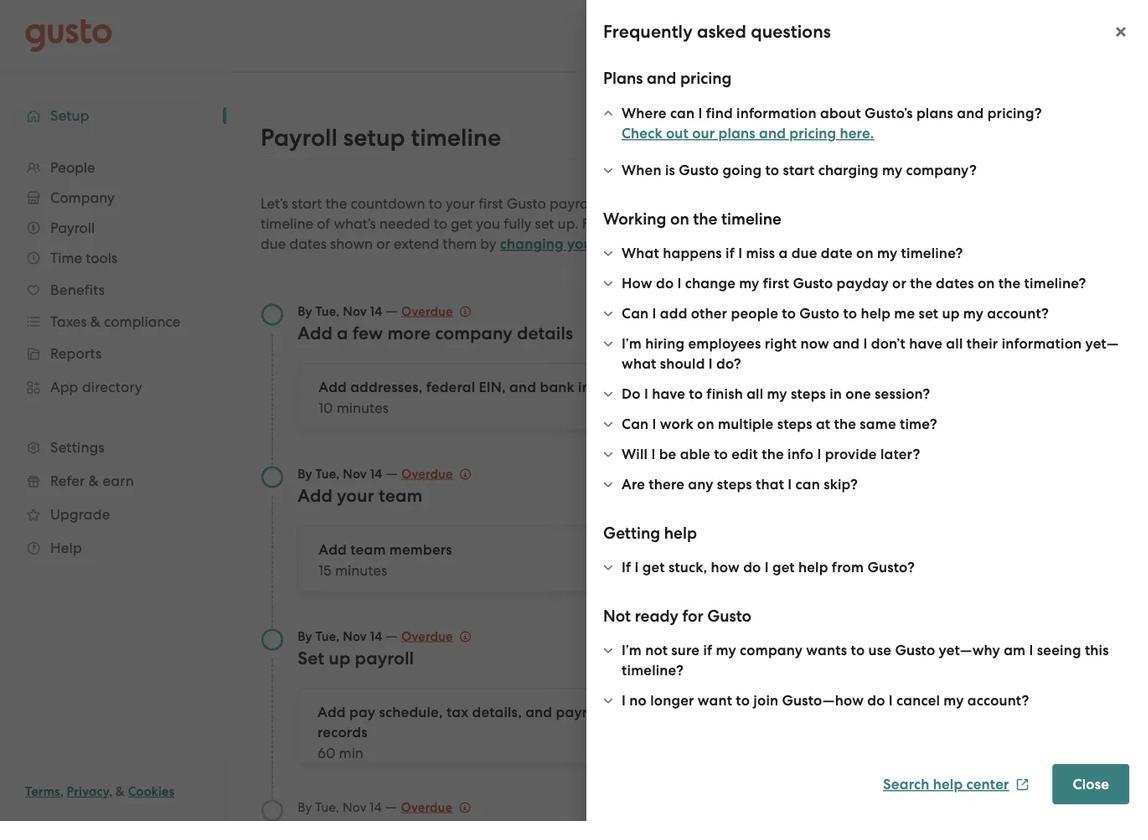 Task type: locate. For each thing, give the bounding box(es) containing it.
1 vertical spatial team
[[351, 541, 386, 559]]

0 horizontal spatial have
[[652, 386, 686, 403]]

1 vertical spatial get
[[656, 551, 681, 568]]

is
[[665, 162, 676, 179], [632, 195, 642, 212]]

0 horizontal spatial info
[[578, 379, 604, 396]]

, left the privacy link
[[60, 784, 64, 800]]

overdue button up tax at bottom left
[[401, 627, 472, 647]]

i'm for i'm not sure if my company wants to use gusto yet—why am i seeing this timeline?
[[622, 642, 642, 659]]

getting
[[603, 523, 661, 543]]

your inside changing your first gusto payday. button
[[567, 236, 598, 253]]

first down need on the top of page
[[972, 303, 997, 319]]

0 vertical spatial started
[[684, 388, 734, 405]]

my right cancel
[[944, 692, 964, 709]]

up down the everything
[[1057, 282, 1075, 299]]

payroll up pay
[[355, 648, 414, 669]]

1 vertical spatial start
[[292, 195, 322, 212]]

information up the check out our plans and pricing here.
[[737, 104, 817, 122]]

timeline inside frequently asked questions 'dialog'
[[722, 209, 782, 228]]

3 by from the top
[[298, 629, 312, 644]]

are
[[622, 476, 645, 493]]

& left cookies
[[116, 784, 125, 800]]

0 horizontal spatial dates
[[290, 236, 327, 252]]

0 vertical spatial for
[[918, 303, 936, 319]]

will
[[622, 446, 648, 463]]

2 started from the top
[[684, 551, 734, 568]]

add for add pay schedule, tax details, and payroll records 60 min
[[318, 704, 346, 721]]

pricing?
[[988, 104, 1042, 122]]

& left earn in the left bottom of the page
[[89, 473, 99, 489]]

nov up set up payroll
[[343, 629, 367, 644]]

can
[[622, 305, 649, 322], [622, 416, 649, 433]]

plans
[[917, 104, 954, 122], [719, 125, 756, 142]]

and inside add addresses, federal ein, and bank info 10 minutes
[[510, 379, 537, 396]]

what's
[[334, 215, 376, 232]]

if right sure
[[704, 642, 713, 659]]

getting help
[[603, 523, 697, 543]]

0 vertical spatial do
[[656, 275, 674, 292]]

0 horizontal spatial all
[[747, 386, 764, 403]]

download for download checklist
[[938, 329, 1008, 347]]

add a few more company details
[[298, 323, 573, 344]]

due inside finish your tasks by the due dates shown or extend them by
[[261, 236, 286, 252]]

can i work on multiple steps at the same time?
[[622, 416, 938, 433]]

team up the members
[[379, 485, 423, 506]]

up right set
[[329, 648, 351, 669]]

not
[[603, 606, 631, 626]]

1 horizontal spatial start
[[783, 162, 815, 179]]

that
[[756, 476, 785, 493]]

our down find
[[692, 125, 715, 142]]

all inside i'm hiring employees right now and i don't have all their information yet— what should i do?
[[947, 335, 963, 352]]

1 horizontal spatial due
[[792, 245, 818, 262]]

seeing
[[1037, 642, 1082, 659]]

get inside "let's start the countdown to your first gusto payroll! this is an estimated timeline of what's needed to get you fully set up."
[[451, 215, 473, 232]]

0 vertical spatial our
[[692, 125, 715, 142]]

0 vertical spatial get
[[656, 388, 681, 405]]

longer
[[651, 692, 694, 709]]

is left an
[[632, 195, 642, 212]]

0 vertical spatial plans
[[917, 104, 954, 122]]

a inside 'dialog'
[[779, 245, 788, 262]]

be
[[659, 446, 677, 463]]

1 horizontal spatial for
[[918, 303, 936, 319]]

add addresses, federal ein, and bank info 10 minutes
[[319, 379, 604, 416]]

or inside finish your tasks by the due dates shown or extend them by
[[377, 236, 390, 252]]

estimated
[[666, 195, 733, 212]]

overdue button for team
[[401, 464, 472, 484]]

all left their
[[947, 335, 963, 352]]

overdue button for payroll
[[401, 627, 472, 647]]

by tue, nov 14 — for a
[[298, 302, 401, 319]]

overdue up add your team
[[401, 466, 453, 482]]

get up work
[[656, 388, 681, 405]]

0 horizontal spatial plans
[[719, 125, 756, 142]]

0 horizontal spatial up
[[329, 648, 351, 669]]

0 vertical spatial info
[[578, 379, 604, 396]]

nov
[[343, 304, 367, 319], [343, 466, 367, 482], [343, 629, 367, 644], [343, 800, 367, 815]]

get started down getting help
[[656, 551, 734, 568]]

close
[[1073, 776, 1110, 793]]

your down need on the top of page
[[939, 303, 969, 319]]

overdue button up the members
[[401, 464, 472, 484]]

0 horizontal spatial of
[[317, 215, 330, 232]]

first down 'miss'
[[763, 275, 790, 292]]

details,
[[472, 704, 522, 721]]

get right how
[[773, 559, 795, 576]]

1 horizontal spatial all
[[947, 335, 963, 352]]

you
[[476, 215, 500, 232]]

for up sure
[[683, 606, 704, 626]]

and
[[647, 69, 677, 88], [957, 104, 984, 122], [759, 125, 786, 142], [833, 335, 860, 352], [510, 379, 537, 396], [526, 704, 553, 721]]

gusto down tasks
[[631, 236, 671, 253]]

a right 'miss'
[[779, 245, 788, 262]]

timeline inside "let's start the countdown to your first gusto payroll! this is an estimated timeline of what's needed to get you fully set up."
[[261, 215, 314, 232]]

team left the members
[[351, 541, 386, 559]]

set inside frequently asked questions 'dialog'
[[919, 305, 939, 322]]

up inside download our handy checklist of everything you'll need to get set up for your first payroll.
[[1057, 282, 1075, 299]]

1 vertical spatial company
[[740, 642, 803, 659]]

i left the no
[[622, 692, 626, 709]]

close button
[[1053, 764, 1130, 805]]

1 vertical spatial is
[[632, 195, 642, 212]]

have inside i'm hiring employees right now and i don't have all their information yet— what should i do?
[[909, 335, 943, 352]]

gusto
[[679, 162, 719, 179], [507, 195, 546, 212], [631, 236, 671, 253], [793, 275, 833, 292], [800, 305, 840, 322], [708, 606, 752, 626], [895, 642, 936, 659]]

get started up work
[[656, 388, 734, 405]]

get up the payroll.
[[1009, 282, 1031, 299]]

join
[[754, 692, 779, 709]]

and right ein,
[[510, 379, 537, 396]]

1 horizontal spatial our
[[990, 242, 1012, 259]]

employees
[[688, 335, 761, 352]]

tue, up add your team
[[316, 466, 340, 482]]

timeline up 'miss'
[[722, 209, 782, 228]]

1 14 from the top
[[370, 304, 382, 319]]

set down the everything
[[1035, 282, 1054, 299]]

3 14 from the top
[[370, 629, 382, 644]]

1 by from the top
[[298, 304, 312, 319]]

timeline down let's
[[261, 215, 314, 232]]

2 get started from the top
[[656, 551, 734, 568]]

countdown
[[351, 195, 425, 212]]

list
[[0, 153, 226, 565]]

1 vertical spatial steps
[[778, 416, 813, 433]]

if
[[726, 245, 735, 262], [704, 642, 713, 659]]

or inside frequently asked questions 'dialog'
[[893, 275, 907, 292]]

checklist
[[918, 262, 973, 279], [1011, 329, 1069, 347]]

,
[[60, 784, 64, 800], [109, 784, 113, 800]]

2 by tue, nov 14 — from the top
[[298, 465, 401, 482]]

team
[[379, 485, 423, 506], [351, 541, 386, 559]]

0 vertical spatial minutes
[[337, 399, 389, 416]]

or for payday
[[893, 275, 907, 292]]

i'm left not
[[622, 642, 642, 659]]

overdue button up add a few more company details
[[401, 301, 472, 321]]

frequently
[[603, 21, 693, 42]]

1 vertical spatial our
[[990, 242, 1012, 259]]

this
[[1085, 642, 1109, 659]]

2 horizontal spatial set
[[1035, 282, 1054, 299]]

started down do? in the right of the page
[[684, 388, 734, 405]]

— for few
[[386, 302, 398, 319]]

i'm
[[622, 335, 642, 352], [622, 642, 642, 659]]

3 by tue, nov 14 — from the top
[[298, 627, 401, 644]]

your inside "let's start the countdown to your first gusto payroll! this is an estimated timeline of what's needed to get you fully set up."
[[446, 195, 475, 212]]

get started button up not ready for gusto
[[643, 543, 747, 576]]

of up need on the top of page
[[977, 262, 990, 279]]

2 14 from the top
[[370, 466, 382, 482]]

0 horizontal spatial a
[[337, 323, 348, 344]]

1 get from the top
[[656, 388, 681, 405]]

provide
[[825, 446, 877, 463]]

to right going
[[766, 162, 780, 179]]

due left date
[[792, 245, 818, 262]]

to
[[766, 162, 780, 179], [429, 195, 442, 212], [434, 215, 447, 232], [992, 282, 1006, 299], [782, 305, 796, 322], [844, 305, 858, 322], [689, 386, 703, 403], [714, 446, 728, 463], [851, 642, 865, 659], [736, 692, 750, 709]]

info down can i work on multiple steps at the same time?
[[788, 446, 814, 463]]

your down up.
[[567, 236, 598, 253]]

i right 'that'
[[788, 476, 792, 493]]

frequently asked questions dialog
[[587, 0, 1147, 821]]

have
[[909, 335, 943, 352], [652, 386, 686, 403]]

4 14 from the top
[[370, 800, 382, 815]]

1 horizontal spatial set
[[919, 305, 939, 322]]

checklist inside download our handy checklist of everything you'll need to get set up for your first payroll.
[[918, 262, 973, 279]]

1 horizontal spatial if
[[726, 245, 735, 262]]

your inside download our handy checklist of everything you'll need to get set up for your first payroll.
[[939, 303, 969, 319]]

0 vertical spatial can
[[622, 305, 649, 322]]

0 vertical spatial timeline?
[[901, 245, 964, 262]]

1 vertical spatial minutes
[[335, 562, 387, 579]]

add inside add addresses, federal ein, and bank info 10 minutes
[[319, 379, 347, 396]]

1 vertical spatial dates
[[936, 275, 974, 292]]

add
[[298, 323, 333, 344], [319, 379, 347, 396], [298, 485, 333, 506], [319, 541, 347, 559], [318, 704, 346, 721]]

extend
[[394, 236, 439, 252]]

on right an
[[670, 209, 690, 228]]

set for can i add other people to gusto to help me set up my account?
[[919, 305, 939, 322]]

2 horizontal spatial timeline
[[722, 209, 782, 228]]

1 vertical spatial pricing
[[790, 125, 837, 142]]

of inside download our handy checklist of everything you'll need to get set up for your first payroll.
[[977, 262, 990, 279]]

info inside frequently asked questions 'dialog'
[[788, 446, 814, 463]]

1 horizontal spatial up
[[942, 305, 960, 322]]

1 vertical spatial do
[[744, 559, 761, 576]]

1 vertical spatial &
[[116, 784, 125, 800]]

by tue, nov 14 — up set up payroll
[[298, 627, 401, 644]]

14 for payroll
[[370, 629, 382, 644]]

and right now
[[833, 335, 860, 352]]

start right let's
[[292, 195, 322, 212]]

overdue button
[[401, 301, 472, 321], [401, 464, 472, 484], [401, 627, 472, 647], [401, 797, 471, 818]]

can i add other people to gusto to help me set up my account?
[[622, 305, 1049, 322]]

i right the am
[[1030, 642, 1034, 659]]

1 horizontal spatial timeline
[[411, 123, 501, 152]]

add inside "add pay schedule, tax details, and payroll records 60 min"
[[318, 704, 346, 721]]

0 vertical spatial payroll
[[355, 648, 414, 669]]

0 vertical spatial company
[[435, 323, 513, 344]]

can down how
[[622, 305, 649, 322]]

your inside finish your tasks by the due dates shown or extend them by
[[623, 215, 652, 232]]

2 i'm from the top
[[622, 642, 642, 659]]

tue, down shown
[[316, 304, 340, 319]]

team inside the add team members 15 minutes
[[351, 541, 386, 559]]

i'm inside i'm hiring employees right now and i don't have all their information yet— what should i do?
[[622, 335, 642, 352]]

first up you at left top
[[479, 195, 503, 212]]

other
[[691, 305, 728, 322]]

0 vertical spatial checklist
[[918, 262, 973, 279]]

checklist down the payroll.
[[1011, 329, 1069, 347]]

due down let's
[[261, 236, 286, 252]]

by tue, nov 14 — for your
[[298, 465, 401, 482]]

yet—why
[[939, 642, 1001, 659]]

tue, for your
[[316, 466, 340, 482]]

cancel
[[897, 692, 940, 709]]

about
[[821, 104, 861, 122]]

up inside frequently asked questions 'dialog'
[[942, 305, 960, 322]]

1 get started from the top
[[656, 388, 734, 405]]

frequently asked questions
[[603, 21, 831, 42]]

to up them
[[434, 215, 447, 232]]

get started
[[656, 388, 734, 405], [656, 551, 734, 568]]

add for add addresses, federal ein, and bank info 10 minutes
[[319, 379, 347, 396]]

0 vertical spatial all
[[947, 335, 963, 352]]

1 vertical spatial i'm
[[622, 642, 642, 659]]

payroll inside "add pay schedule, tax details, and payroll records 60 min"
[[556, 704, 604, 721]]

for inside download our handy checklist of everything you'll need to get set up for your first payroll.
[[918, 303, 936, 319]]

ein,
[[479, 379, 506, 396]]

plans right gusto's
[[917, 104, 954, 122]]

do i have to finish all my steps in one session?
[[622, 386, 931, 403]]

is inside frequently asked questions 'dialog'
[[665, 162, 676, 179]]

on right date
[[857, 245, 874, 262]]

refer
[[50, 473, 85, 489]]

1 horizontal spatial payroll
[[556, 704, 604, 721]]

skip?
[[824, 476, 858, 493]]

0 horizontal spatial due
[[261, 236, 286, 252]]

pay
[[349, 704, 376, 721]]

1 horizontal spatial a
[[779, 245, 788, 262]]

0 vertical spatial up
[[1057, 282, 1075, 299]]

up down you'll at top
[[942, 305, 960, 322]]

schedule,
[[379, 704, 443, 721]]

download inside download our handy checklist of everything you'll need to get set up for your first payroll.
[[918, 242, 986, 259]]

nov up add your team
[[343, 466, 367, 482]]

refer & earn link
[[17, 466, 210, 496]]

1 vertical spatial or
[[893, 275, 907, 292]]

payroll
[[261, 123, 338, 152]]

0 vertical spatial is
[[665, 162, 676, 179]]

1 by tue, nov 14 — from the top
[[298, 302, 401, 319]]

3 tue, from the top
[[316, 629, 340, 644]]

minutes down 'addresses,'
[[337, 399, 389, 416]]

or down needed
[[377, 236, 390, 252]]

earn
[[103, 473, 134, 489]]

1 vertical spatial can
[[622, 416, 649, 433]]

get started button
[[643, 380, 747, 414], [643, 543, 747, 576]]

set inside download our handy checklist of everything you'll need to get set up for your first payroll.
[[1035, 282, 1054, 299]]

i'm inside the i'm not sure if my company wants to use gusto yet—why am i seeing this timeline?
[[622, 642, 642, 659]]

i left be
[[652, 446, 656, 463]]

help
[[50, 540, 82, 557]]

1 horizontal spatial information
[[1002, 335, 1082, 352]]

0 horizontal spatial timeline?
[[622, 662, 684, 679]]

of
[[317, 215, 330, 232], [977, 262, 990, 279]]

1 horizontal spatial ,
[[109, 784, 113, 800]]

1 horizontal spatial can
[[796, 476, 821, 493]]

4 by tue, nov 14 — from the top
[[298, 798, 401, 815]]

i'm up what
[[622, 335, 642, 352]]

nov for a
[[343, 304, 367, 319]]

0 vertical spatial by
[[693, 215, 709, 232]]

can up out
[[670, 104, 695, 122]]

0 horizontal spatial do
[[656, 275, 674, 292]]

0 horizontal spatial checklist
[[918, 262, 973, 279]]

2 tue, from the top
[[316, 466, 340, 482]]

and right details,
[[526, 704, 553, 721]]

to left finish
[[689, 386, 703, 403]]

my inside the i'm not sure if my company wants to use gusto yet—why am i seeing this timeline?
[[716, 642, 737, 659]]

plans down find
[[719, 125, 756, 142]]

0 horizontal spatial our
[[692, 125, 715, 142]]

0 horizontal spatial start
[[292, 195, 322, 212]]

2 horizontal spatial timeline?
[[1025, 275, 1087, 292]]

0 vertical spatial get started
[[656, 388, 734, 405]]

timeline? down not
[[622, 662, 684, 679]]

1 horizontal spatial info
[[788, 446, 814, 463]]

download down need on the top of page
[[938, 329, 1008, 347]]

add pay schedule, tax details, and payroll records 60 min
[[318, 704, 604, 761]]

1 vertical spatial account?
[[968, 692, 1030, 709]]

add for add a few more company details
[[298, 323, 333, 344]]

timeline? up you'll at top
[[901, 245, 964, 262]]

0 vertical spatial pricing
[[681, 69, 732, 88]]

of inside "let's start the countdown to your first gusto payroll! this is an estimated timeline of what's needed to get you fully set up."
[[317, 215, 330, 232]]

get up them
[[451, 215, 473, 232]]

1 i'm from the top
[[622, 335, 642, 352]]

1 vertical spatial get started button
[[643, 543, 747, 576]]

1 horizontal spatial have
[[909, 335, 943, 352]]

overdue up set up payroll
[[401, 629, 453, 644]]

edit
[[732, 446, 759, 463]]

1 can from the top
[[622, 305, 649, 322]]

when is gusto going to start charging my company?
[[622, 162, 977, 179]]

0 horizontal spatial set
[[535, 215, 554, 232]]

0 horizontal spatial is
[[632, 195, 642, 212]]

overdue for payroll
[[401, 629, 453, 644]]

not ready for gusto
[[603, 606, 752, 626]]

first down finish
[[601, 236, 628, 253]]

0 horizontal spatial timeline
[[261, 215, 314, 232]]

1 vertical spatial info
[[788, 446, 814, 463]]

add inside the add team members 15 minutes
[[319, 541, 347, 559]]

2 can from the top
[[622, 416, 649, 433]]

one
[[846, 386, 872, 403]]

your down an
[[623, 215, 652, 232]]

set left up.
[[535, 215, 554, 232]]

1 vertical spatial if
[[704, 642, 713, 659]]

company up ein,
[[435, 323, 513, 344]]

0 vertical spatial a
[[779, 245, 788, 262]]

app directory link
[[17, 372, 210, 402]]

&
[[89, 473, 99, 489], [116, 784, 125, 800]]

or
[[377, 236, 390, 252], [893, 275, 907, 292]]

started
[[684, 388, 734, 405], [684, 551, 734, 568]]

0 horizontal spatial by
[[481, 236, 497, 252]]

1 vertical spatial for
[[683, 606, 704, 626]]

0 horizontal spatial pricing
[[681, 69, 732, 88]]

1 vertical spatial up
[[942, 305, 960, 322]]

check out our plans and pricing here.
[[622, 125, 875, 142]]

your for team
[[337, 485, 375, 506]]

1 horizontal spatial or
[[893, 275, 907, 292]]

info right bank
[[578, 379, 604, 396]]

pricing up find
[[681, 69, 732, 88]]

i inside the i'm not sure if my company wants to use gusto yet—why am i seeing this timeline?
[[1030, 642, 1034, 659]]

1 horizontal spatial dates
[[936, 275, 974, 292]]

here.
[[840, 125, 875, 142]]

to up the right
[[782, 305, 796, 322]]

0 vertical spatial download
[[918, 242, 986, 259]]

0 vertical spatial team
[[379, 485, 423, 506]]

setup
[[343, 123, 405, 152]]

tue, up set
[[316, 629, 340, 644]]

to left use
[[851, 642, 865, 659]]

change
[[685, 275, 736, 292]]

how do i change my first gusto payday or the dates on the timeline?
[[622, 275, 1087, 292]]

1 horizontal spatial pricing
[[790, 125, 837, 142]]

for down you'll at top
[[918, 303, 936, 319]]

0 horizontal spatial payroll
[[355, 648, 414, 669]]

by down estimated
[[693, 215, 709, 232]]

to inside the i'm not sure if my company wants to use gusto yet—why am i seeing this timeline?
[[851, 642, 865, 659]]

my up the people
[[739, 275, 760, 292]]

our
[[692, 125, 715, 142], [990, 242, 1012, 259]]

1 horizontal spatial is
[[665, 162, 676, 179]]

2 get started button from the top
[[643, 543, 747, 576]]

2 by from the top
[[298, 466, 312, 482]]

1 tue, from the top
[[316, 304, 340, 319]]

1 horizontal spatial company
[[740, 642, 803, 659]]

i down at
[[818, 446, 822, 463]]

started down getting help
[[684, 551, 734, 568]]



Task type: describe. For each thing, give the bounding box(es) containing it.
account menu element
[[865, 0, 1121, 71]]

to inside download our handy checklist of everything you'll need to get set up for your first payroll.
[[992, 282, 1006, 299]]

i right do in the top right of the page
[[644, 386, 649, 403]]

1 vertical spatial a
[[337, 323, 348, 344]]

search help center link
[[883, 776, 1030, 793]]

dates inside finish your tasks by the due dates shown or extend them by
[[290, 236, 327, 252]]

0 vertical spatial account?
[[988, 305, 1049, 322]]

how
[[622, 275, 653, 292]]

set inside "let's start the countdown to your first gusto payroll! this is an estimated timeline of what's needed to get you fully set up."
[[535, 215, 554, 232]]

1 get started button from the top
[[643, 380, 747, 414]]

2 , from the left
[[109, 784, 113, 800]]

by for add a few more company details
[[298, 304, 312, 319]]

timeline? inside the i'm not sure if my company wants to use gusto yet—why am i seeing this timeline?
[[622, 662, 684, 679]]

tue, for a
[[316, 304, 340, 319]]

0 horizontal spatial can
[[670, 104, 695, 122]]

to up needed
[[429, 195, 442, 212]]

add for add team members 15 minutes
[[319, 541, 347, 559]]

reports
[[50, 345, 102, 362]]

i no longer want to join gusto—how do i cancel my account?
[[622, 692, 1030, 709]]

by for set up payroll
[[298, 629, 312, 644]]

first inside frequently asked questions 'dialog'
[[763, 275, 790, 292]]

my right charging
[[883, 162, 903, 179]]

miss
[[746, 245, 776, 262]]

gusto—how
[[782, 692, 864, 709]]

working on the timeline
[[603, 209, 782, 228]]

our inside frequently asked questions 'dialog'
[[692, 125, 715, 142]]

and inside "add pay schedule, tax details, and payroll records 60 min"
[[526, 704, 553, 721]]

is inside "let's start the countdown to your first gusto payroll! this is an estimated timeline of what's needed to get you fully set up."
[[632, 195, 642, 212]]

happens
[[663, 245, 722, 262]]

overdue button for few
[[401, 301, 472, 321]]

get started for 1st get started button from the bottom of the page
[[656, 551, 734, 568]]

can for can i work on multiple steps at the same time?
[[622, 416, 649, 433]]

i left 'miss'
[[739, 245, 743, 262]]

1 vertical spatial all
[[747, 386, 764, 403]]

finish
[[707, 386, 743, 403]]

gusto down how
[[708, 606, 752, 626]]

— for team
[[386, 465, 398, 482]]

my down need on the top of page
[[964, 305, 984, 322]]

your for tasks
[[623, 215, 652, 232]]

download for download our handy checklist of everything you'll need to get set up for your first payroll.
[[918, 242, 986, 259]]

gusto up estimated
[[679, 162, 719, 179]]

changing your first gusto payday. button
[[500, 234, 730, 254]]

tue, for up
[[316, 629, 340, 644]]

company inside the i'm not sure if my company wants to use gusto yet—why am i seeing this timeline?
[[740, 642, 803, 659]]

download checklist
[[938, 329, 1069, 347]]

help link
[[17, 533, 210, 563]]

10
[[319, 399, 333, 416]]

payroll.
[[1000, 303, 1050, 319]]

details
[[517, 323, 573, 344]]

add for add your team
[[298, 485, 333, 506]]

can for can i add other people to gusto to help me set up my account?
[[622, 305, 649, 322]]

terms , privacy , & cookies
[[25, 784, 175, 800]]

what
[[622, 355, 657, 373]]

shown
[[330, 236, 373, 252]]

download our handy checklist of everything you'll need to get set up for your first payroll.
[[918, 242, 1075, 319]]

more
[[388, 323, 431, 344]]

now
[[801, 335, 830, 352]]

set
[[298, 648, 325, 669]]

them
[[443, 236, 477, 252]]

stuck,
[[669, 559, 708, 576]]

first inside "let's start the countdown to your first gusto payroll! this is an estimated timeline of what's needed to get you fully set up."
[[479, 195, 503, 212]]

payroll!
[[550, 195, 599, 212]]

info inside add addresses, federal ein, and bank info 10 minutes
[[578, 379, 604, 396]]

payday
[[837, 275, 889, 292]]

first inside download our handy checklist of everything you'll need to get set up for your first payroll.
[[972, 303, 997, 319]]

download checklist link
[[918, 329, 1069, 347]]

1 horizontal spatial timeline?
[[901, 245, 964, 262]]

i left find
[[699, 104, 703, 122]]

0 vertical spatial steps
[[791, 386, 826, 403]]

overdue down "add pay schedule, tax details, and payroll records 60 min"
[[401, 800, 453, 815]]

14 for few
[[370, 304, 382, 319]]

i'm not sure if my company wants to use gusto yet—why am i seeing this timeline?
[[622, 642, 1109, 679]]

cookies
[[128, 784, 175, 800]]

hiring
[[645, 335, 685, 352]]

nov for up
[[343, 629, 367, 644]]

payroll setup timeline
[[261, 123, 501, 152]]

people
[[731, 305, 779, 322]]

1 vertical spatial timeline?
[[1025, 275, 1087, 292]]

our inside download our handy checklist of everything you'll need to get set up for your first payroll.
[[990, 242, 1012, 259]]

i up add
[[678, 275, 682, 292]]

any
[[688, 476, 714, 493]]

on right work
[[697, 416, 715, 433]]

to down the "how do i change my first gusto payday or the dates on the timeline?"
[[844, 305, 858, 322]]

addresses,
[[351, 379, 423, 396]]

minutes inside add addresses, federal ein, and bank info 10 minutes
[[337, 399, 389, 416]]

min
[[339, 745, 364, 761]]

by tue, nov 14 — for up
[[298, 627, 401, 644]]

home image
[[25, 19, 112, 52]]

gusto's
[[865, 104, 913, 122]]

start inside "let's start the countdown to your first gusto payroll! this is an estimated timeline of what's needed to get you fully set up."
[[292, 195, 322, 212]]

settings link
[[17, 432, 210, 463]]

need
[[955, 282, 989, 299]]

2 get from the top
[[656, 551, 681, 568]]

get inside download our handy checklist of everything you'll need to get set up for your first payroll.
[[1009, 282, 1031, 299]]

let's start the countdown to your first gusto payroll! this is an estimated timeline of what's needed to get you fully set up.
[[261, 195, 733, 232]]

reports link
[[17, 339, 210, 369]]

1 horizontal spatial do
[[744, 559, 761, 576]]

gusto up now
[[800, 305, 840, 322]]

i left work
[[653, 416, 657, 433]]

up for get
[[1057, 282, 1075, 299]]

due inside frequently asked questions 'dialog'
[[792, 245, 818, 262]]

0 horizontal spatial information
[[737, 104, 817, 122]]

setup
[[50, 107, 89, 124]]

14 for team
[[370, 466, 382, 482]]

multiple
[[718, 416, 774, 433]]

first inside button
[[601, 236, 628, 253]]

circle blank image
[[261, 799, 284, 821]]

at
[[816, 416, 831, 433]]

plans and pricing
[[603, 69, 732, 88]]

0 horizontal spatial company
[[435, 323, 513, 344]]

to left edit
[[714, 446, 728, 463]]

same
[[860, 416, 897, 433]]

want
[[698, 692, 733, 709]]

& inside "link"
[[89, 473, 99, 489]]

1 vertical spatial by
[[481, 236, 497, 252]]

i left do? in the right of the page
[[709, 355, 713, 373]]

this
[[603, 195, 629, 212]]

— for payroll
[[386, 627, 398, 644]]

1 horizontal spatial by
[[693, 215, 709, 232]]

benefits
[[50, 282, 105, 298]]

list containing benefits
[[0, 153, 226, 565]]

nov down the min
[[343, 800, 367, 815]]

overdue for few
[[401, 304, 453, 319]]

app directory
[[50, 379, 143, 396]]

help up stuck,
[[664, 523, 697, 543]]

overdue for team
[[401, 466, 453, 482]]

your for first
[[567, 236, 598, 253]]

gusto inside the i'm not sure if my company wants to use gusto yet—why am i seeing this timeline?
[[895, 642, 936, 659]]

changing
[[500, 236, 564, 253]]

privacy
[[67, 784, 109, 800]]

for inside frequently asked questions 'dialog'
[[683, 606, 704, 626]]

gusto down what happens if i miss a due date on my timeline?
[[793, 275, 833, 292]]

gusto navigation element
[[0, 72, 226, 592]]

help left center
[[933, 776, 963, 793]]

i left don't
[[864, 335, 868, 352]]

my up can i work on multiple steps at the same time?
[[767, 386, 788, 403]]

no
[[630, 692, 647, 709]]

1 vertical spatial checklist
[[1011, 329, 1069, 347]]

on right you'll at top
[[978, 275, 995, 292]]

2 horizontal spatial do
[[868, 692, 886, 709]]

upgrade link
[[17, 500, 210, 530]]

start inside frequently asked questions 'dialog'
[[783, 162, 815, 179]]

gusto inside "let's start the countdown to your first gusto payroll! this is an estimated timeline of what's needed to get you fully set up."
[[507, 195, 546, 212]]

are there any steps that i can skip?
[[622, 476, 858, 493]]

get started for second get started button from the bottom
[[656, 388, 734, 405]]

should
[[660, 355, 705, 373]]

what
[[622, 245, 660, 262]]

don't
[[871, 335, 906, 352]]

by for add your team
[[298, 466, 312, 482]]

set for download our handy checklist of everything you'll need to get set up for your first payroll.
[[1035, 282, 1054, 299]]

help left from
[[799, 559, 829, 576]]

benefits link
[[17, 275, 210, 305]]

to left join on the right of the page
[[736, 692, 750, 709]]

and up when is gusto going to start charging my company?
[[759, 125, 786, 142]]

gusto inside button
[[631, 236, 671, 253]]

how
[[711, 559, 740, 576]]

the inside finish your tasks by the due dates shown or extend them by
[[712, 215, 734, 232]]

if inside the i'm not sure if my company wants to use gusto yet—why am i seeing this timeline?
[[704, 642, 713, 659]]

when
[[622, 162, 662, 179]]

sure
[[672, 642, 700, 659]]

privacy link
[[67, 784, 109, 800]]

federal
[[426, 379, 475, 396]]

1 vertical spatial can
[[796, 476, 821, 493]]

and left "pricing?"
[[957, 104, 984, 122]]

time?
[[900, 416, 938, 433]]

help left me
[[861, 305, 891, 322]]

i left add
[[653, 305, 657, 322]]

1 , from the left
[[60, 784, 64, 800]]

search
[[883, 776, 930, 793]]

i right how
[[765, 559, 769, 576]]

information inside i'm hiring employees right now and i don't have all their information yet— what should i do?
[[1002, 335, 1082, 352]]

get right 'if' at the right of the page
[[643, 559, 665, 576]]

nov for your
[[343, 466, 367, 482]]

search help center
[[883, 776, 1010, 793]]

few
[[353, 323, 383, 344]]

and inside i'm hiring employees right now and i don't have all their information yet— what should i do?
[[833, 335, 860, 352]]

i left cancel
[[889, 692, 893, 709]]

add team members 15 minutes
[[319, 541, 452, 579]]

work
[[660, 416, 694, 433]]

i right 'if' at the right of the page
[[635, 559, 639, 576]]

4 tue, from the top
[[315, 800, 339, 815]]

records
[[318, 724, 368, 741]]

charging
[[819, 162, 879, 179]]

1 horizontal spatial plans
[[917, 104, 954, 122]]

bank
[[540, 379, 575, 396]]

check
[[622, 125, 663, 142]]

2 vertical spatial steps
[[717, 476, 752, 493]]

the inside "let's start the countdown to your first gusto payroll! this is an estimated timeline of what's needed to get you fully set up."
[[326, 195, 347, 212]]

out
[[666, 125, 689, 142]]

or for shown
[[377, 236, 390, 252]]

i'm for i'm hiring employees right now and i don't have all their information yet— what should i do?
[[622, 335, 642, 352]]

overdue button down "add pay schedule, tax details, and payroll records 60 min"
[[401, 797, 471, 818]]

set up payroll
[[298, 648, 414, 669]]

2 vertical spatial up
[[329, 648, 351, 669]]

not
[[645, 642, 668, 659]]

setup link
[[17, 101, 210, 131]]

where
[[622, 104, 667, 122]]

1 vertical spatial have
[[652, 386, 686, 403]]

able
[[680, 446, 711, 463]]

1 started from the top
[[684, 388, 734, 405]]

1 vertical spatial plans
[[719, 125, 756, 142]]

up for me
[[942, 305, 960, 322]]

minutes inside the add team members 15 minutes
[[335, 562, 387, 579]]

dates inside frequently asked questions 'dialog'
[[936, 275, 974, 292]]

and right plans
[[647, 69, 677, 88]]

my up payday
[[878, 245, 898, 262]]

4 by from the top
[[298, 800, 312, 815]]



Task type: vqa. For each thing, say whether or not it's contained in the screenshot.
few "overdue" popup button
yes



